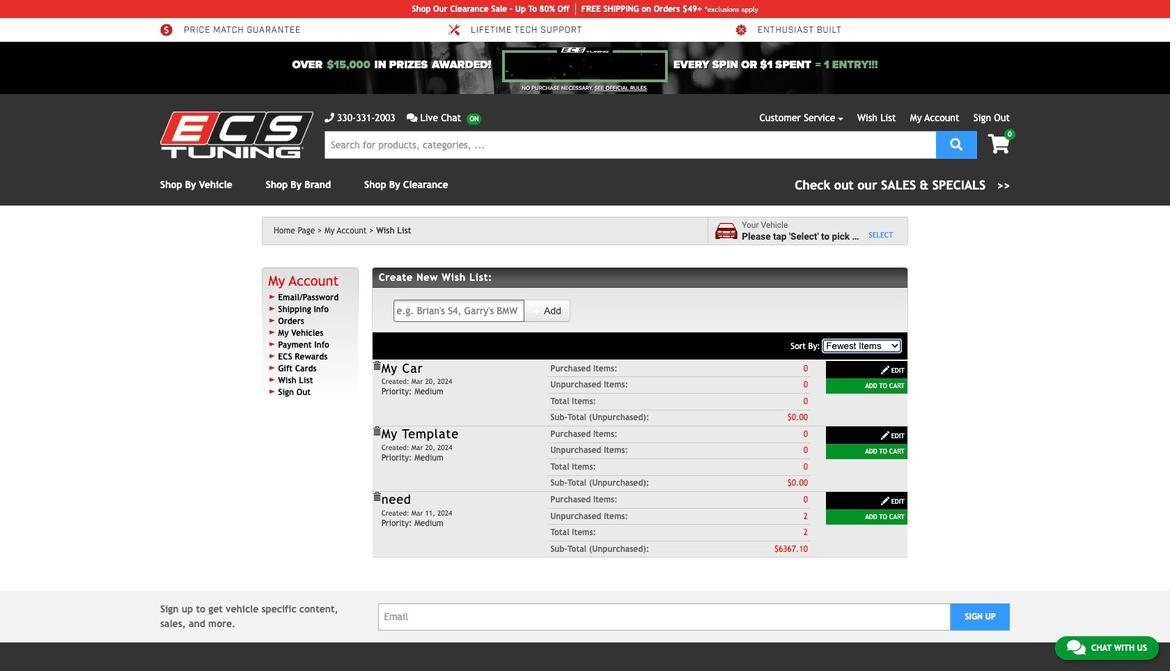 Task type: locate. For each thing, give the bounding box(es) containing it.
0 vertical spatial white image
[[532, 307, 542, 316]]

0 vertical spatial delete image
[[372, 427, 382, 436]]

2 vertical spatial white image
[[881, 496, 891, 506]]

ecs tuning 'spin to win' contest logo image
[[502, 47, 668, 82]]

delete image
[[372, 427, 382, 436], [372, 492, 382, 502]]

1 vertical spatial white image
[[881, 431, 891, 441]]

white image
[[532, 307, 542, 316], [881, 431, 891, 441], [881, 496, 891, 506]]

delete image
[[372, 361, 382, 371]]

1 delete image from the top
[[372, 427, 382, 436]]

1 vertical spatial delete image
[[372, 492, 382, 502]]

delete image for bottom white image
[[372, 492, 382, 502]]

comments image
[[1068, 639, 1086, 656]]

phone image
[[325, 113, 335, 123]]

white image
[[881, 365, 891, 375]]

2 delete image from the top
[[372, 492, 382, 502]]



Task type: vqa. For each thing, say whether or not it's contained in the screenshot.
The Panel at the bottom of the page
no



Task type: describe. For each thing, give the bounding box(es) containing it.
comments image
[[407, 113, 418, 123]]

ecs tuning image
[[160, 112, 314, 158]]

delete image for the middle white image
[[372, 427, 382, 436]]

e.g. Brian's S4, Garry's BMW E92...etc text field
[[393, 300, 525, 322]]

Search text field
[[325, 131, 937, 159]]

Email email field
[[378, 603, 952, 631]]

search image
[[951, 138, 963, 150]]



